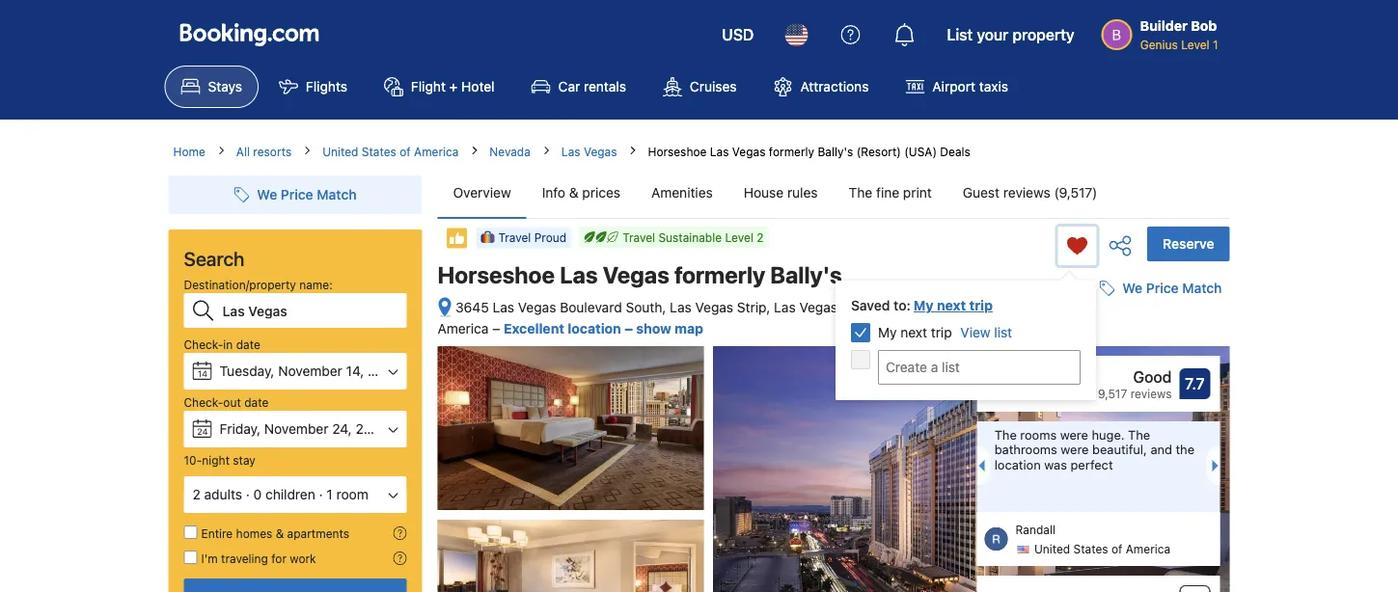 Task type: locate. For each thing, give the bounding box(es) containing it.
1 horizontal spatial 2
[[757, 231, 764, 244]]

2 vertical spatial states
[[1074, 543, 1109, 557]]

trip down my next trip link
[[931, 325, 953, 341]]

date right in at bottom
[[236, 338, 261, 351]]

we price match inside search section
[[257, 187, 357, 203]]

of up list
[[1003, 300, 1016, 316]]

of down flight + hotel link
[[400, 145, 411, 158]]

0 vertical spatial trip
[[970, 298, 993, 314]]

2 horizontal spatial united
[[1035, 543, 1071, 557]]

flight
[[411, 79, 446, 95]]

– left excellent
[[493, 321, 500, 337]]

travel sustainable level 2
[[623, 231, 764, 244]]

0 horizontal spatial horseshoe
[[438, 262, 555, 289]]

guest reviews (9,517)
[[963, 185, 1098, 201]]

nevada
[[490, 145, 531, 158]]

1 horizontal spatial we price match button
[[1092, 271, 1230, 306]]

we down all resorts link
[[257, 187, 277, 203]]

0 horizontal spatial united
[[323, 145, 359, 158]]

taxis
[[980, 79, 1009, 95]]

1 horizontal spatial the
[[995, 428, 1017, 442]]

info
[[542, 185, 566, 201]]

1 horizontal spatial reviews
[[1131, 387, 1172, 401]]

2 horizontal spatial states
[[1074, 543, 1109, 557]]

reserve button
[[1148, 227, 1230, 262]]

children
[[266, 487, 315, 503]]

the up beautiful,
[[1129, 428, 1151, 442]]

america
[[414, 145, 459, 158], [438, 321, 489, 337], [1126, 543, 1171, 557]]

1 horizontal spatial 1
[[1213, 38, 1219, 51]]

states down flight + hotel link
[[362, 145, 397, 158]]

1 horizontal spatial we
[[1123, 281, 1143, 297]]

united states of america
[[323, 145, 459, 158], [1035, 543, 1171, 557]]

we price match button down resorts
[[226, 178, 365, 212]]

las up amenities
[[710, 145, 729, 158]]

date right out
[[244, 396, 269, 409]]

1 check- from the top
[[184, 338, 223, 351]]

booking.com image
[[180, 23, 319, 46]]

0 horizontal spatial we price match
[[257, 187, 357, 203]]

bally's up vegas,
[[771, 262, 842, 289]]

1 horizontal spatial united
[[915, 300, 956, 316]]

we up good
[[1123, 281, 1143, 297]]

level right sustainable
[[726, 231, 754, 244]]

bally's for horseshoe las vegas formerly bally's (resort) (usa) deals
[[818, 145, 854, 158]]

flight + hotel
[[411, 79, 495, 95]]

0 horizontal spatial 2
[[193, 487, 201, 503]]

0 horizontal spatial –
[[493, 321, 500, 337]]

were up perfect
[[1061, 443, 1089, 457]]

0 vertical spatial united states of america
[[323, 145, 459, 158]]

1 vertical spatial states
[[960, 300, 999, 316]]

& right "info"
[[569, 185, 579, 201]]

rules
[[788, 185, 818, 201]]

· right children
[[319, 487, 323, 503]]

1 horizontal spatial states
[[960, 300, 999, 316]]

1 horizontal spatial travel
[[623, 231, 656, 244]]

bally's
[[818, 145, 854, 158], [771, 262, 842, 289]]

1 vertical spatial of
[[1003, 300, 1016, 316]]

horseshoe
[[648, 145, 707, 158], [438, 262, 555, 289]]

november left 14,
[[278, 363, 343, 379]]

entire homes & apartments
[[201, 527, 350, 541]]

1 horizontal spatial united states of america
[[1035, 543, 1171, 557]]

we price match down resorts
[[257, 187, 357, 203]]

the left fine
[[849, 185, 873, 201]]

of
[[400, 145, 411, 158], [1003, 300, 1016, 316], [1112, 543, 1123, 557]]

the fine print
[[849, 185, 932, 201]]

next up my next trip view list
[[937, 298, 967, 314]]

check- up 14
[[184, 338, 223, 351]]

horseshoe up 3645
[[438, 262, 555, 289]]

0 vertical spatial we price match button
[[226, 178, 365, 212]]

my next trip view list
[[879, 325, 1013, 341]]

– left show
[[625, 321, 633, 337]]

1 vertical spatial bally's
[[771, 262, 842, 289]]

1 vertical spatial reviews
[[1131, 387, 1172, 401]]

0 vertical spatial bally's
[[818, 145, 854, 158]]

travel left proud
[[499, 231, 531, 245]]

Where are you going? field
[[215, 293, 407, 328]]

tuesday,
[[220, 363, 275, 379]]

if you select this option, we'll show you popular business travel features like breakfast, wifi and free parking. image
[[393, 552, 407, 566]]

next
[[937, 298, 967, 314], [901, 325, 928, 341]]

0 vertical spatial &
[[569, 185, 579, 201]]

my down 89109,
[[879, 325, 897, 341]]

1 vertical spatial formerly
[[675, 262, 766, 289]]

november for friday,
[[264, 421, 329, 437]]

0 horizontal spatial match
[[317, 187, 357, 203]]

guest reviews (9,517) link
[[948, 168, 1113, 218]]

united down flights
[[323, 145, 359, 158]]

0 horizontal spatial the
[[849, 185, 873, 201]]

states
[[362, 145, 397, 158], [960, 300, 999, 316], [1074, 543, 1109, 557]]

1 vertical spatial next
[[901, 325, 928, 341]]

we price match down reserve button
[[1123, 281, 1223, 297]]

2 check- from the top
[[184, 396, 223, 409]]

horseshoe up amenities
[[648, 145, 707, 158]]

2 down house at the right top
[[757, 231, 764, 244]]

check- down 14
[[184, 396, 223, 409]]

1 horizontal spatial price
[[1147, 281, 1179, 297]]

rentals
[[584, 79, 626, 95]]

horseshoe las vegas formerly bally's (resort) (usa) deals link
[[648, 145, 971, 158]]

valign  initial image
[[446, 227, 469, 250]]

0 horizontal spatial formerly
[[675, 262, 766, 289]]

1 vertical spatial 1
[[327, 487, 333, 503]]

0 vertical spatial we
[[257, 187, 277, 203]]

0 vertical spatial 2
[[757, 231, 764, 244]]

match inside search section
[[317, 187, 357, 203]]

reviews down good
[[1131, 387, 1172, 401]]

0 vertical spatial states
[[362, 145, 397, 158]]

entire
[[201, 527, 233, 541]]

price for we price match dropdown button within the search section
[[281, 187, 313, 203]]

las up map
[[670, 300, 692, 316]]

reviews right guest
[[1004, 185, 1051, 201]]

0 horizontal spatial level
[[726, 231, 754, 244]]

next image
[[1213, 461, 1225, 472]]

0 vertical spatial 2023
[[368, 363, 401, 379]]

0 vertical spatial price
[[281, 187, 313, 203]]

0 horizontal spatial 1
[[327, 487, 333, 503]]

2 vertical spatial united
[[1035, 543, 1071, 557]]

america inside 3645 las vegas boulevard south, las vegas strip, las vegas, nv 89109, united states of america
[[438, 321, 489, 337]]

we price match button
[[226, 178, 365, 212], [1092, 271, 1230, 306]]

hotel
[[462, 79, 495, 95]]

excellent
[[504, 321, 565, 337]]

amenities
[[652, 185, 713, 201]]

1 vertical spatial &
[[276, 527, 284, 541]]

my right to:
[[914, 298, 934, 314]]

price inside search section
[[281, 187, 313, 203]]

november left 24, on the bottom of the page
[[264, 421, 329, 437]]

1 vertical spatial we price match button
[[1092, 271, 1230, 306]]

1 horizontal spatial formerly
[[769, 145, 815, 158]]

horseshoe las vegas formerly bally's
[[438, 262, 842, 289]]

united down "randall"
[[1035, 543, 1071, 557]]

prices
[[583, 185, 621, 201]]

1 horizontal spatial my
[[914, 298, 934, 314]]

price down resorts
[[281, 187, 313, 203]]

trip
[[970, 298, 993, 314], [931, 325, 953, 341]]

were
[[1061, 428, 1089, 442], [1061, 443, 1089, 457]]

1 vertical spatial date
[[244, 396, 269, 409]]

location down bathrooms
[[995, 458, 1041, 472]]

1 horizontal spatial next
[[937, 298, 967, 314]]

0 horizontal spatial travel
[[499, 231, 531, 245]]

formerly for horseshoe las vegas formerly bally's
[[675, 262, 766, 289]]

0 horizontal spatial we
[[257, 187, 277, 203]]

0 horizontal spatial ·
[[246, 487, 250, 503]]

match down reserve button
[[1183, 281, 1223, 297]]

united states of america down flight
[[323, 145, 459, 158]]

0 vertical spatial check-
[[184, 338, 223, 351]]

(9,517)
[[1055, 185, 1098, 201]]

0 vertical spatial we price match
[[257, 187, 357, 203]]

9,517
[[1099, 387, 1128, 401]]

of down perfect
[[1112, 543, 1123, 557]]

2023
[[368, 363, 401, 379], [356, 421, 388, 437]]

–
[[493, 321, 500, 337], [625, 321, 633, 337]]

united up my next trip view list
[[915, 300, 956, 316]]

we'll show you stays where you can have the entire place to yourself image
[[393, 527, 407, 541]]

travel up horseshoe las vegas formerly bally's
[[623, 231, 656, 244]]

we price match for we price match dropdown button within the search section
[[257, 187, 357, 203]]

2023 for tuesday, november 14, 2023
[[368, 363, 401, 379]]

0 horizontal spatial states
[[362, 145, 397, 158]]

1 down bob at the right of page
[[1213, 38, 1219, 51]]

airport
[[933, 79, 976, 95]]

1 vertical spatial 2
[[193, 487, 201, 503]]

and
[[1151, 443, 1173, 457]]

car
[[559, 79, 580, 95]]

stay
[[233, 454, 256, 467]]

in
[[223, 338, 233, 351]]

1 horizontal spatial level
[[1182, 38, 1210, 51]]

2 inside button
[[193, 487, 201, 503]]

location inside the rooms were huge. the bathrooms were beautiful, and the location was perfect
[[995, 458, 1041, 472]]

list your property
[[947, 26, 1075, 44]]

2 vertical spatial of
[[1112, 543, 1123, 557]]

trip up view list link
[[970, 298, 993, 314]]

1 vertical spatial my
[[879, 325, 897, 341]]

& up for on the left bottom
[[276, 527, 284, 541]]

search section
[[161, 160, 430, 593]]

0 horizontal spatial location
[[568, 321, 621, 337]]

1 vertical spatial we price match
[[1123, 281, 1223, 297]]

room
[[336, 487, 369, 503]]

next down saved to: my next trip
[[901, 325, 928, 341]]

1 vertical spatial match
[[1183, 281, 1223, 297]]

0 vertical spatial location
[[568, 321, 621, 337]]

united
[[323, 145, 359, 158], [915, 300, 956, 316], [1035, 543, 1071, 557]]

10-
[[184, 454, 202, 467]]

location
[[568, 321, 621, 337], [995, 458, 1041, 472]]

genius
[[1141, 38, 1179, 51]]

united states of america down "randall"
[[1035, 543, 1171, 557]]

0 vertical spatial reviews
[[1004, 185, 1051, 201]]

0 vertical spatial 1
[[1213, 38, 1219, 51]]

location down boulevard
[[568, 321, 621, 337]]

Type the name of your list and press enter to add text field
[[879, 350, 1081, 385]]

good
[[1134, 368, 1172, 387]]

vegas up house at the right top
[[733, 145, 766, 158]]

vegas up the south,
[[603, 262, 670, 289]]

0 vertical spatial level
[[1182, 38, 1210, 51]]

& inside search section
[[276, 527, 284, 541]]

property
[[1013, 26, 1075, 44]]

1 vertical spatial america
[[438, 321, 489, 337]]

states down perfect
[[1074, 543, 1109, 557]]

2 left the adults
[[193, 487, 201, 503]]

1 vertical spatial location
[[995, 458, 1041, 472]]

huge.
[[1092, 428, 1125, 442]]

united states of america link
[[323, 143, 459, 160]]

united inside united states of america link
[[323, 145, 359, 158]]

the up bathrooms
[[995, 428, 1017, 442]]

1 inside 2 adults · 0 children · 1 room button
[[327, 487, 333, 503]]

1 vertical spatial united states of america
[[1035, 543, 1171, 557]]

1 vertical spatial level
[[726, 231, 754, 244]]

0 horizontal spatial price
[[281, 187, 313, 203]]

my
[[914, 298, 934, 314], [879, 325, 897, 341]]

0 vertical spatial match
[[317, 187, 357, 203]]

10-night stay
[[184, 454, 256, 467]]

1 horizontal spatial ·
[[319, 487, 323, 503]]

guest
[[963, 185, 1000, 201]]

0 horizontal spatial reviews
[[1004, 185, 1051, 201]]

bally's left (resort)
[[818, 145, 854, 158]]

vegas up excellent
[[518, 300, 556, 316]]

price down reserve button
[[1147, 281, 1179, 297]]

2 travel from the left
[[499, 231, 531, 245]]

0 horizontal spatial &
[[276, 527, 284, 541]]

vegas,
[[800, 300, 842, 316]]

deals
[[941, 145, 971, 158]]

match down united states of america link at the top
[[317, 187, 357, 203]]

0 horizontal spatial we price match button
[[226, 178, 365, 212]]

0 vertical spatial formerly
[[769, 145, 815, 158]]

amenities link
[[636, 168, 729, 218]]

14,
[[346, 363, 364, 379]]

homes
[[236, 527, 273, 541]]

1 vertical spatial trip
[[931, 325, 953, 341]]

1 vertical spatial november
[[264, 421, 329, 437]]

0 vertical spatial date
[[236, 338, 261, 351]]

destination/property
[[184, 278, 296, 292]]

were left huge. on the bottom right of page
[[1061, 428, 1089, 442]]

to:
[[894, 298, 911, 314]]

las vegas link
[[562, 143, 617, 160]]

states up the view
[[960, 300, 999, 316]]

1 vertical spatial united
[[915, 300, 956, 316]]

horseshoe for horseshoe las vegas formerly bally's
[[438, 262, 555, 289]]

we
[[257, 187, 277, 203], [1123, 281, 1143, 297]]

· left 0
[[246, 487, 250, 503]]

view
[[961, 325, 991, 341]]

1 vertical spatial horseshoe
[[438, 262, 555, 289]]

3645 las vegas boulevard south, las vegas strip, las vegas, nv 89109, united states of america
[[438, 300, 1016, 337]]

3645
[[456, 300, 489, 316]]

1 horizontal spatial match
[[1183, 281, 1223, 297]]

south,
[[626, 300, 667, 316]]

level down bob at the right of page
[[1182, 38, 1210, 51]]

sustainable
[[659, 231, 722, 244]]

vegas for horseshoe las vegas formerly bally's (resort) (usa) deals
[[733, 145, 766, 158]]

formerly up the house rules
[[769, 145, 815, 158]]

1 horizontal spatial –
[[625, 321, 633, 337]]

0 vertical spatial november
[[278, 363, 343, 379]]

1 horizontal spatial horseshoe
[[648, 145, 707, 158]]

formerly up 3645 las vegas boulevard south, las vegas strip, las vegas, nv 89109, united states of america
[[675, 262, 766, 289]]

match
[[317, 187, 357, 203], [1183, 281, 1223, 297]]

1 vertical spatial check-
[[184, 396, 223, 409]]

1 left room
[[327, 487, 333, 503]]

1 horizontal spatial location
[[995, 458, 1041, 472]]

1 travel from the left
[[623, 231, 656, 244]]

we price match button down reserve button
[[1092, 271, 1230, 306]]

home
[[173, 145, 205, 158]]

1
[[1213, 38, 1219, 51], [327, 487, 333, 503]]

cruises link
[[647, 66, 754, 108]]

1 vertical spatial 2023
[[356, 421, 388, 437]]

info & prices
[[542, 185, 621, 201]]

2023 right 24, on the bottom of the page
[[356, 421, 388, 437]]

0 vertical spatial united
[[323, 145, 359, 158]]

1 vertical spatial price
[[1147, 281, 1179, 297]]

2023 right 14,
[[368, 363, 401, 379]]

0 vertical spatial of
[[400, 145, 411, 158]]



Task type: describe. For each thing, give the bounding box(es) containing it.
house rules link
[[729, 168, 834, 218]]

saved to: my next trip
[[851, 298, 993, 314]]

proud
[[535, 231, 567, 245]]

2 adults · 0 children · 1 room
[[193, 487, 369, 503]]

travel proud
[[499, 231, 567, 245]]

7.7
[[1186, 375, 1206, 394]]

for
[[271, 552, 287, 566]]

0 horizontal spatial next
[[901, 325, 928, 341]]

builder
[[1141, 18, 1188, 34]]

0
[[253, 487, 262, 503]]

check-out date
[[184, 396, 269, 409]]

apartments
[[287, 527, 350, 541]]

united inside 3645 las vegas boulevard south, las vegas strip, las vegas, nv 89109, united states of america
[[915, 300, 956, 316]]

usd button
[[711, 12, 766, 58]]

states inside 3645 las vegas boulevard south, las vegas strip, las vegas, nv 89109, united states of america
[[960, 300, 999, 316]]

previous image
[[974, 461, 985, 472]]

search
[[184, 247, 245, 270]]

vegas for 3645 las vegas boulevard south, las vegas strip, las vegas, nv 89109, united states of america
[[518, 300, 556, 316]]

i'm traveling for work
[[201, 552, 316, 566]]

0 horizontal spatial of
[[400, 145, 411, 158]]

night
[[202, 454, 230, 467]]

we price match for right we price match dropdown button
[[1123, 281, 1223, 297]]

1 · from the left
[[246, 487, 250, 503]]

fine
[[877, 185, 900, 201]]

(usa)
[[905, 145, 937, 158]]

house rules
[[744, 185, 818, 201]]

show
[[637, 321, 672, 337]]

the
[[1176, 443, 1195, 457]]

we inside search section
[[257, 187, 277, 203]]

2 horizontal spatial the
[[1129, 428, 1151, 442]]

click to open map view image
[[438, 297, 452, 319]]

your
[[977, 26, 1009, 44]]

1 – from the left
[[493, 321, 500, 337]]

perfect
[[1071, 458, 1114, 472]]

1 horizontal spatial trip
[[970, 298, 993, 314]]

stays
[[208, 79, 242, 95]]

airport taxis link
[[890, 66, 1025, 108]]

horseshoe for horseshoe las vegas formerly bally's (resort) (usa) deals
[[648, 145, 707, 158]]

home link
[[173, 143, 205, 160]]

2 horizontal spatial of
[[1112, 543, 1123, 557]]

usd
[[722, 26, 754, 44]]

las right 3645
[[493, 300, 515, 316]]

las up boulevard
[[560, 262, 598, 289]]

1 inside builder bob genius level 1
[[1213, 38, 1219, 51]]

date for check-out date
[[244, 396, 269, 409]]

las vegas
[[562, 145, 617, 158]]

we'll show you stays where you can have the entire place to yourself image
[[393, 527, 407, 541]]

map
[[675, 321, 704, 337]]

0 vertical spatial next
[[937, 298, 967, 314]]

bally's for horseshoe las vegas formerly bally's
[[771, 262, 842, 289]]

vegas for horseshoe las vegas formerly bally's
[[603, 262, 670, 289]]

randall
[[1016, 524, 1056, 537]]

check- for out
[[184, 396, 223, 409]]

of inside 3645 las vegas boulevard south, las vegas strip, las vegas, nv 89109, united states of america
[[1003, 300, 1016, 316]]

horseshoe las vegas formerly bally's (resort) (usa) deals
[[648, 145, 971, 158]]

flight + hotel link
[[368, 66, 511, 108]]

i'm
[[201, 552, 218, 566]]

reviews inside good 9,517 reviews
[[1131, 387, 1172, 401]]

car rentals link
[[515, 66, 643, 108]]

check- for in
[[184, 338, 223, 351]]

list
[[995, 325, 1013, 341]]

las up info & prices
[[562, 145, 581, 158]]

2 vertical spatial america
[[1126, 543, 1171, 557]]

name:
[[300, 278, 333, 292]]

if you select this option, we'll show you popular business travel features like breakfast, wifi and free parking. image
[[393, 552, 407, 566]]

resorts
[[253, 145, 292, 158]]

24,
[[332, 421, 352, 437]]

info & prices link
[[527, 168, 636, 218]]

1 vertical spatial we
[[1123, 281, 1143, 297]]

travel for travel sustainable level 2
[[623, 231, 656, 244]]

14
[[198, 369, 208, 379]]

the fine print link
[[834, 168, 948, 218]]

vegas up the prices
[[584, 145, 617, 158]]

we price match button inside search section
[[226, 178, 365, 212]]

your account menu builder bob genius level 1 element
[[1102, 9, 1227, 53]]

work
[[290, 552, 316, 566]]

boulevard
[[560, 300, 622, 316]]

rated good element
[[987, 366, 1172, 389]]

nv
[[846, 300, 864, 316]]

view list link
[[961, 325, 1013, 341]]

date for check-in date
[[236, 338, 261, 351]]

strip,
[[737, 300, 771, 316]]

good 9,517 reviews
[[1099, 368, 1172, 401]]

formerly for horseshoe las vegas formerly bally's (resort) (usa) deals
[[769, 145, 815, 158]]

rooms
[[1021, 428, 1057, 442]]

november for tuesday,
[[278, 363, 343, 379]]

flights link
[[263, 66, 364, 108]]

friday, november 24, 2023
[[220, 421, 388, 437]]

the for the fine print
[[849, 185, 873, 201]]

was
[[1045, 458, 1068, 472]]

stays link
[[165, 66, 259, 108]]

adults
[[204, 487, 242, 503]]

friday,
[[220, 421, 261, 437]]

nevada link
[[490, 143, 531, 160]]

all resorts
[[236, 145, 292, 158]]

overview
[[453, 185, 511, 201]]

0 horizontal spatial united states of america
[[323, 145, 459, 158]]

las right strip,
[[774, 300, 796, 316]]

tuesday, november 14, 2023
[[220, 363, 401, 379]]

2023 for friday, november 24, 2023
[[356, 421, 388, 437]]

the for the rooms were huge. the bathrooms were beautiful, and the location was perfect
[[995, 428, 1017, 442]]

travel for travel proud
[[499, 231, 531, 245]]

+
[[450, 79, 458, 95]]

2 – from the left
[[625, 321, 633, 337]]

reviews inside guest reviews (9,517) link
[[1004, 185, 1051, 201]]

– excellent location – show map
[[493, 321, 704, 337]]

0 vertical spatial america
[[414, 145, 459, 158]]

attractions
[[801, 79, 869, 95]]

saved
[[851, 298, 891, 314]]

all resorts link
[[236, 143, 292, 160]]

vegas up map
[[696, 300, 734, 316]]

scored 7.7 element
[[1180, 369, 1211, 400]]

the rooms were huge. the bathrooms were beautiful, and the location was perfect
[[995, 428, 1195, 472]]

price for right we price match dropdown button
[[1147, 281, 1179, 297]]

0 vertical spatial my
[[914, 298, 934, 314]]

airport taxis
[[933, 79, 1009, 95]]

2 · from the left
[[319, 487, 323, 503]]

(resort)
[[857, 145, 902, 158]]

level inside builder bob genius level 1
[[1182, 38, 1210, 51]]

bob
[[1192, 18, 1218, 34]]

list your property link
[[936, 12, 1087, 58]]

traveling
[[221, 552, 268, 566]]

house
[[744, 185, 784, 201]]

beautiful,
[[1093, 443, 1148, 457]]

overview link
[[438, 168, 527, 218]]



Task type: vqa. For each thing, say whether or not it's contained in the screenshot.
properties related to Los Angeles
no



